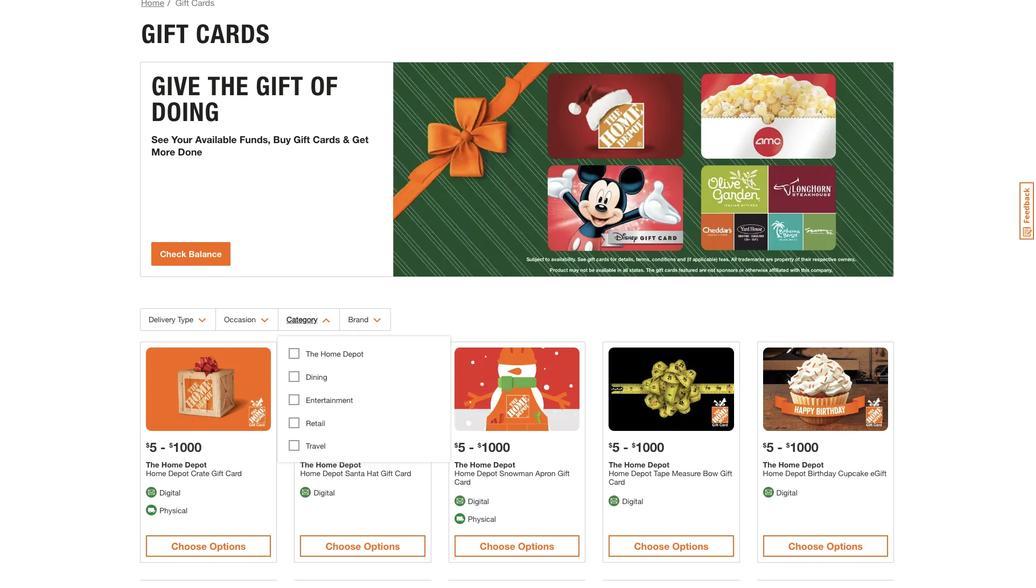Task type: vqa. For each thing, say whether or not it's contained in the screenshot.
for
no



Task type: describe. For each thing, give the bounding box(es) containing it.
see
[[151, 134, 169, 145]]

retail
[[306, 419, 325, 428]]

the for the home depot home depot birthday cupcake egift
[[763, 461, 777, 470]]

more
[[151, 146, 175, 158]]

card inside the home depot home depot tape measure bow gift card
[[609, 478, 625, 487]]

5 for the home depot home depot crate gift card
[[150, 440, 157, 455]]

4 $ from the left
[[478, 442, 482, 450]]

occasion
[[224, 315, 256, 324]]

delivery
[[149, 315, 176, 324]]

choose options for santa
[[326, 541, 400, 553]]

category
[[287, 315, 318, 324]]

brand link
[[340, 309, 391, 331]]

options for apron
[[518, 541, 555, 553]]

the for the home depot home depot santa hat gift card
[[300, 461, 314, 470]]

digital for the home depot home depot tape measure bow gift card
[[622, 497, 644, 506]]

- for the home depot home depot snowman apron gift card
[[469, 440, 474, 455]]

physical image
[[146, 505, 157, 516]]

choose options button for birthday
[[763, 536, 888, 557]]

card inside the home depot home depot snowman apron gift card
[[455, 478, 471, 487]]

see your available funds, buy gift cards & get more done
[[151, 134, 369, 158]]

- for the home depot home depot crate gift card
[[160, 440, 166, 455]]

6 $ from the left
[[609, 442, 613, 450]]

9 $ from the left
[[787, 442, 790, 450]]

check
[[160, 249, 186, 259]]

funds,
[[240, 134, 271, 145]]

birthday
[[808, 469, 836, 478]]

- for the home depot home depot tape measure bow gift card
[[623, 440, 629, 455]]

digital image for -
[[300, 488, 311, 499]]

get
[[352, 134, 369, 145]]

$ 5 - $ 1000 for crate
[[146, 440, 202, 455]]

5 - $
[[304, 440, 327, 455]]

home depot tape measure bow gift card image
[[609, 348, 734, 432]]

brand
[[348, 315, 369, 324]]

gift inside see your available funds, buy gift cards & get more done
[[294, 134, 310, 145]]

choose for tape
[[634, 541, 670, 553]]

type
[[178, 315, 193, 324]]

7 $ from the left
[[632, 442, 636, 450]]

home depot crate gift card image
[[146, 348, 271, 432]]

entertainment
[[306, 396, 353, 405]]

balance
[[189, 249, 222, 259]]

$ 5 - $ 1000 for snowman
[[455, 440, 510, 455]]

home depot birthday cupcake egift image
[[763, 348, 888, 432]]

options for gift
[[210, 541, 246, 553]]

the for the home depot home depot crate gift card
[[146, 461, 159, 470]]

egift
[[871, 469, 887, 478]]

snowman
[[500, 469, 533, 478]]

give
[[151, 71, 201, 102]]

doing
[[151, 96, 220, 128]]

give the gift of doing
[[151, 71, 338, 128]]

$ 5 - $ 1000 for birthday
[[763, 440, 819, 455]]

physical for crate
[[159, 506, 188, 515]]

choose options button for crate
[[146, 536, 271, 557]]

8 $ from the left
[[763, 442, 767, 450]]

done
[[178, 146, 202, 158]]

home depot snowman apron gift card image
[[455, 348, 580, 432]]

- for the home depot home depot birthday cupcake egift
[[778, 440, 783, 455]]

digital for the home depot home depot birthday cupcake egift
[[777, 489, 798, 498]]

1000 for crate
[[173, 440, 202, 455]]

available
[[195, 134, 237, 145]]

open arrow image for delivery type
[[198, 318, 206, 323]]

card inside the home depot home depot crate gift card
[[226, 469, 242, 478]]

choose options for birthday
[[789, 541, 863, 553]]

cards inside see your available funds, buy gift cards & get more done
[[313, 134, 340, 145]]

open arrow image for category
[[322, 318, 330, 323]]

the home depot home depot snowman apron gift card
[[455, 461, 570, 487]]

options for measure
[[673, 541, 709, 553]]

apron
[[536, 469, 556, 478]]

open arrow image for brand
[[374, 318, 382, 323]]

physical for snowman
[[468, 515, 496, 524]]

1 horizontal spatial digital image
[[455, 496, 465, 507]]

santa
[[345, 469, 365, 478]]

the home depot home depot tape measure bow gift card
[[609, 461, 733, 487]]



Task type: locate. For each thing, give the bounding box(es) containing it.
2 1000 from the left
[[482, 440, 510, 455]]

open arrow image right the "brand"
[[374, 318, 382, 323]]

1 horizontal spatial digital image
[[609, 496, 620, 507]]

$ 5 - $ 1000 for tape
[[609, 440, 665, 455]]

the inside the home depot home depot crate gift card
[[146, 461, 159, 470]]

1000 for snowman
[[482, 440, 510, 455]]

digital down the home depot home depot crate gift card
[[159, 489, 181, 498]]

card up physical icon
[[455, 478, 471, 487]]

cards left &
[[313, 134, 340, 145]]

$ 5 - $ 1000 up the home depot home depot crate gift card
[[146, 440, 202, 455]]

choose options button
[[146, 536, 271, 557], [300, 536, 426, 557], [455, 536, 580, 557], [609, 536, 734, 557], [763, 536, 888, 557]]

1 open arrow image from the left
[[198, 318, 206, 323]]

open arrow image right type
[[198, 318, 206, 323]]

4 - from the left
[[623, 440, 629, 455]]

open arrow image inside category link
[[322, 318, 330, 323]]

home depot santa hat gift card image
[[300, 348, 426, 432]]

- down retail
[[315, 440, 320, 455]]

1000 for birthday
[[790, 440, 819, 455]]

open arrow image
[[198, 318, 206, 323], [261, 318, 269, 323], [322, 318, 330, 323], [374, 318, 382, 323]]

the home depot home depot crate gift card
[[146, 461, 242, 478]]

bow
[[703, 469, 718, 478]]

5 5 from the left
[[767, 440, 774, 455]]

1 options from the left
[[210, 541, 246, 553]]

- up the home depot home depot crate gift card
[[160, 440, 166, 455]]

check balance link
[[151, 242, 231, 266]]

digital down the home depot home depot tape measure bow gift card
[[622, 497, 644, 506]]

3 choose options from the left
[[480, 541, 555, 553]]

$ 5 - $ 1000 up the tape
[[609, 440, 665, 455]]

the inside 'the home depot home depot birthday cupcake egift'
[[763, 461, 777, 470]]

physical right physical icon
[[468, 515, 496, 524]]

open arrow image right the occasion
[[261, 318, 269, 323]]

- up the home depot home depot snowman apron gift card
[[469, 440, 474, 455]]

open arrow image inside delivery type link
[[198, 318, 206, 323]]

gift inside the home depot home depot crate gift card
[[212, 469, 224, 478]]

open arrow image for occasion
[[261, 318, 269, 323]]

tape
[[654, 469, 670, 478]]

buy
[[273, 134, 291, 145]]

1 5 from the left
[[150, 440, 157, 455]]

$ 5 - $ 1000
[[146, 440, 202, 455], [455, 440, 510, 455], [609, 440, 665, 455], [763, 440, 819, 455]]

gift inside the home depot home depot snowman apron gift card
[[558, 469, 570, 478]]

1000 up 'the home depot home depot birthday cupcake egift'
[[790, 440, 819, 455]]

- up the home depot home depot tape measure bow gift card
[[623, 440, 629, 455]]

the inside the home depot home depot tape measure bow gift card
[[609, 461, 622, 470]]

3 $ 5 - $ 1000 from the left
[[609, 440, 665, 455]]

$ 5 - $ 1000 up 'the home depot home depot birthday cupcake egift'
[[763, 440, 819, 455]]

4 options from the left
[[673, 541, 709, 553]]

$
[[146, 442, 150, 450], [169, 442, 173, 450], [455, 442, 458, 450], [478, 442, 482, 450], [324, 442, 327, 450], [609, 442, 613, 450], [632, 442, 636, 450], [763, 442, 767, 450], [787, 442, 790, 450]]

4 1000 from the left
[[790, 440, 819, 455]]

gift right bow
[[721, 469, 733, 478]]

2 - from the left
[[469, 440, 474, 455]]

your
[[172, 134, 193, 145]]

image for give the gift of doing image
[[393, 63, 894, 277]]

5 choose options from the left
[[789, 541, 863, 553]]

1 1000 from the left
[[173, 440, 202, 455]]

feedback link image
[[1020, 182, 1034, 240]]

&
[[343, 134, 350, 145]]

3 5 from the left
[[304, 440, 311, 455]]

5 for the home depot home depot birthday cupcake egift
[[767, 440, 774, 455]]

measure
[[672, 469, 701, 478]]

gift inside the home depot home depot tape measure bow gift card
[[721, 469, 733, 478]]

1000 up the home depot home depot crate gift card
[[173, 440, 202, 455]]

physical image
[[455, 514, 465, 525]]

3 choose from the left
[[480, 541, 516, 553]]

hat
[[367, 469, 379, 478]]

3 1000 from the left
[[636, 440, 665, 455]]

cupcake
[[839, 469, 869, 478]]

$ 5 - $ 1000 up the home depot home depot snowman apron gift card
[[455, 440, 510, 455]]

choose options button for santa
[[300, 536, 426, 557]]

1 horizontal spatial physical
[[468, 515, 496, 524]]

crate
[[191, 469, 209, 478]]

delivery type
[[149, 315, 193, 324]]

gift left 'of'
[[256, 71, 304, 102]]

1 horizontal spatial cards
[[313, 134, 340, 145]]

4 choose options from the left
[[634, 541, 709, 553]]

gift cards
[[141, 18, 270, 50]]

gift right apron
[[558, 469, 570, 478]]

choose for crate
[[171, 541, 207, 553]]

gift up give
[[141, 18, 189, 50]]

5 choose options button from the left
[[763, 536, 888, 557]]

$ inside 5 - $
[[324, 442, 327, 450]]

gift inside the home depot home depot santa hat gift card
[[381, 469, 393, 478]]

the for the home depot home depot tape measure bow gift card
[[609, 461, 622, 470]]

the home depot home depot santa hat gift card
[[300, 461, 411, 478]]

choose options for tape
[[634, 541, 709, 553]]

3 $ from the left
[[455, 442, 458, 450]]

1 $ 5 - $ 1000 from the left
[[146, 440, 202, 455]]

choose for snowman
[[480, 541, 516, 553]]

options
[[210, 541, 246, 553], [364, 541, 400, 553], [518, 541, 555, 553], [673, 541, 709, 553], [827, 541, 863, 553]]

physical right physical image
[[159, 506, 188, 515]]

gift right hat
[[381, 469, 393, 478]]

1000
[[173, 440, 202, 455], [482, 440, 510, 455], [636, 440, 665, 455], [790, 440, 819, 455]]

digital for the home depot home depot santa hat gift card
[[314, 489, 335, 498]]

1 choose options from the left
[[171, 541, 246, 553]]

0 horizontal spatial digital image
[[300, 488, 311, 499]]

1 - from the left
[[160, 440, 166, 455]]

card left the tape
[[609, 478, 625, 487]]

choose for birthday
[[789, 541, 824, 553]]

5 - from the left
[[778, 440, 783, 455]]

the home depot home depot birthday cupcake egift
[[763, 461, 887, 478]]

-
[[160, 440, 166, 455], [469, 440, 474, 455], [315, 440, 320, 455], [623, 440, 629, 455], [778, 440, 783, 455]]

3 options from the left
[[518, 541, 555, 553]]

2 horizontal spatial digital image
[[763, 488, 774, 499]]

4 choose options button from the left
[[609, 536, 734, 557]]

gift right crate
[[212, 469, 224, 478]]

1 choose options button from the left
[[146, 536, 271, 557]]

the inside the home depot home depot snowman apron gift card
[[455, 461, 468, 470]]

digital down 'the home depot home depot birthday cupcake egift'
[[777, 489, 798, 498]]

0 horizontal spatial digital image
[[146, 488, 157, 499]]

5 $ from the left
[[324, 442, 327, 450]]

the inside the home depot home depot santa hat gift card
[[300, 461, 314, 470]]

1 vertical spatial cards
[[313, 134, 340, 145]]

card right crate
[[226, 469, 242, 478]]

choose options button for snowman
[[455, 536, 580, 557]]

cards up the
[[196, 18, 270, 50]]

4 5 from the left
[[613, 440, 620, 455]]

choose options button for tape
[[609, 536, 734, 557]]

choose options for snowman
[[480, 541, 555, 553]]

the home depot
[[306, 350, 364, 359]]

5
[[150, 440, 157, 455], [458, 440, 465, 455], [304, 440, 311, 455], [613, 440, 620, 455], [767, 440, 774, 455]]

1000 up the tape
[[636, 440, 665, 455]]

4 $ 5 - $ 1000 from the left
[[763, 440, 819, 455]]

2 choose options from the left
[[326, 541, 400, 553]]

2 open arrow image from the left
[[261, 318, 269, 323]]

open arrow image inside "occasion" link
[[261, 318, 269, 323]]

2 5 from the left
[[458, 440, 465, 455]]

physical
[[159, 506, 188, 515], [468, 515, 496, 524]]

cards
[[196, 18, 270, 50], [313, 134, 340, 145]]

choose for santa
[[326, 541, 361, 553]]

3 open arrow image from the left
[[322, 318, 330, 323]]

5 choose from the left
[[789, 541, 824, 553]]

travel
[[306, 442, 326, 451]]

1000 for tape
[[636, 440, 665, 455]]

options for hat
[[364, 541, 400, 553]]

options for cupcake
[[827, 541, 863, 553]]

5 for the home depot home depot tape measure bow gift card
[[613, 440, 620, 455]]

2 choose options button from the left
[[300, 536, 426, 557]]

choose
[[171, 541, 207, 553], [326, 541, 361, 553], [480, 541, 516, 553], [634, 541, 670, 553], [789, 541, 824, 553]]

digital image
[[146, 488, 157, 499], [609, 496, 620, 507]]

digital down the home depot home depot santa hat gift card at the left of the page
[[314, 489, 335, 498]]

home
[[321, 350, 341, 359], [162, 461, 183, 470], [470, 461, 492, 470], [316, 461, 337, 470], [624, 461, 646, 470], [779, 461, 800, 470], [146, 469, 166, 478], [455, 469, 475, 478], [300, 469, 321, 478], [609, 469, 629, 478], [763, 469, 784, 478]]

2 choose from the left
[[326, 541, 361, 553]]

dining
[[306, 373, 327, 382]]

2 $ 5 - $ 1000 from the left
[[455, 440, 510, 455]]

1 choose from the left
[[171, 541, 207, 553]]

of
[[311, 71, 338, 102]]

card right hat
[[395, 469, 411, 478]]

choose options
[[171, 541, 246, 553], [326, 541, 400, 553], [480, 541, 555, 553], [634, 541, 709, 553], [789, 541, 863, 553]]

category link
[[279, 309, 340, 331]]

digital down the home depot home depot snowman apron gift card
[[468, 497, 489, 506]]

1 $ from the left
[[146, 442, 150, 450]]

0 horizontal spatial physical
[[159, 506, 188, 515]]

the
[[306, 350, 319, 359], [146, 461, 159, 470], [455, 461, 468, 470], [300, 461, 314, 470], [609, 461, 622, 470], [763, 461, 777, 470]]

- up 'the home depot home depot birthday cupcake egift'
[[778, 440, 783, 455]]

digital image for 5
[[763, 488, 774, 499]]

0 horizontal spatial cards
[[196, 18, 270, 50]]

digital image
[[300, 488, 311, 499], [763, 488, 774, 499], [455, 496, 465, 507]]

5 options from the left
[[827, 541, 863, 553]]

open arrow image right category
[[322, 318, 330, 323]]

card
[[226, 469, 242, 478], [395, 469, 411, 478], [455, 478, 471, 487], [609, 478, 625, 487]]

check balance
[[160, 249, 222, 259]]

2 options from the left
[[364, 541, 400, 553]]

digital
[[159, 489, 181, 498], [314, 489, 335, 498], [777, 489, 798, 498], [468, 497, 489, 506], [622, 497, 644, 506]]

the
[[208, 71, 249, 102]]

card inside the home depot home depot santa hat gift card
[[395, 469, 411, 478]]

gift inside give the gift of doing
[[256, 71, 304, 102]]

0 vertical spatial cards
[[196, 18, 270, 50]]

gift right buy
[[294, 134, 310, 145]]

delivery type link
[[141, 309, 216, 331]]

open arrow image inside brand link
[[374, 318, 382, 323]]

4 open arrow image from the left
[[374, 318, 382, 323]]

depot
[[343, 350, 364, 359], [185, 461, 207, 470], [494, 461, 515, 470], [339, 461, 361, 470], [648, 461, 670, 470], [802, 461, 824, 470], [168, 469, 189, 478], [477, 469, 498, 478], [323, 469, 343, 478], [631, 469, 652, 478], [786, 469, 806, 478]]

3 - from the left
[[315, 440, 320, 455]]

occasion link
[[216, 309, 278, 331]]

3 choose options button from the left
[[455, 536, 580, 557]]

2 $ from the left
[[169, 442, 173, 450]]

gift
[[141, 18, 189, 50], [256, 71, 304, 102], [294, 134, 310, 145], [212, 469, 224, 478], [558, 469, 570, 478], [381, 469, 393, 478], [721, 469, 733, 478]]

choose options for crate
[[171, 541, 246, 553]]

the for the home depot home depot snowman apron gift card
[[455, 461, 468, 470]]

1000 up the home depot home depot snowman apron gift card
[[482, 440, 510, 455]]

the for the home depot
[[306, 350, 319, 359]]

5 for the home depot home depot snowman apron gift card
[[458, 440, 465, 455]]

4 choose from the left
[[634, 541, 670, 553]]



